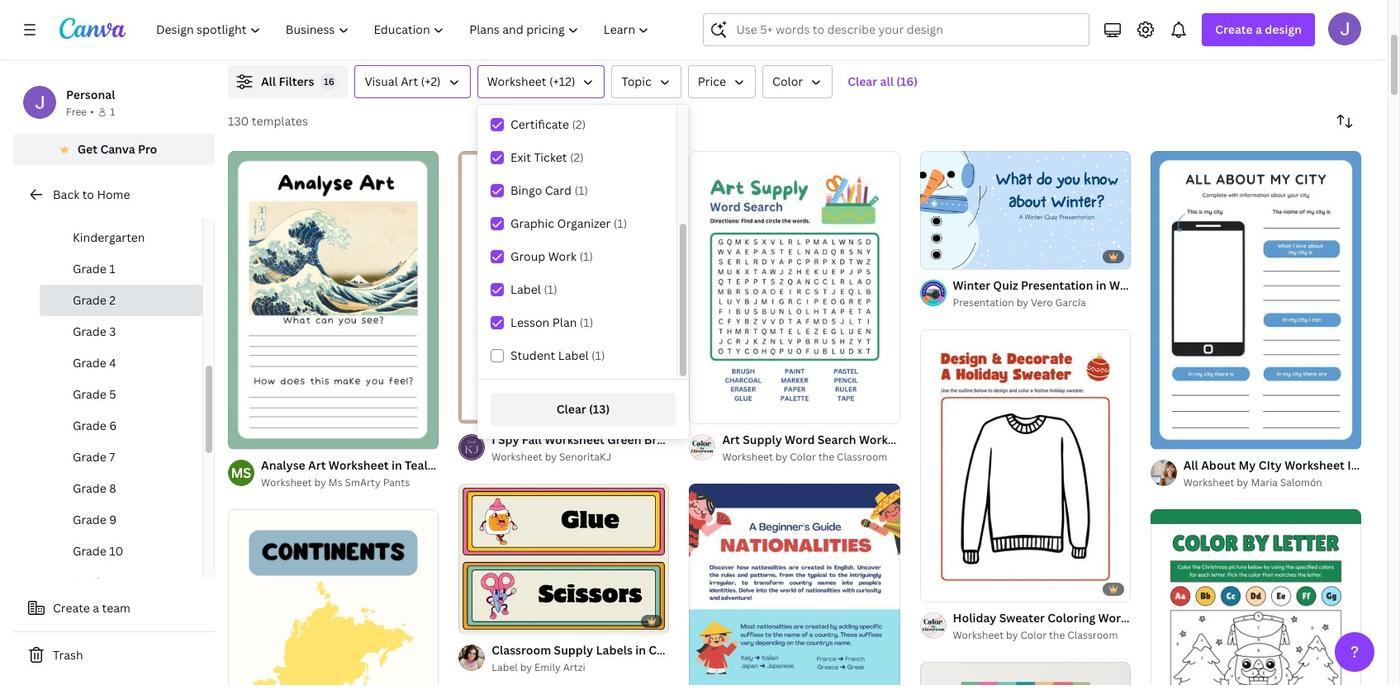 Task type: describe. For each thing, give the bounding box(es) containing it.
all filters
[[261, 74, 314, 89]]

grade for grade 2
[[73, 293, 107, 308]]

pro
[[138, 141, 157, 157]]

price
[[698, 74, 726, 89]]

white inside all about my city worksheet in white a worksheet by maria salomón
[[1362, 458, 1395, 474]]

topic
[[622, 74, 652, 89]]

growth mindset education poster in colorful graphic style image
[[920, 663, 1131, 686]]

card
[[545, 183, 572, 198]]

color inside color button
[[773, 74, 803, 89]]

1 of 4 link
[[459, 485, 670, 634]]

exit
[[511, 150, 531, 165]]

(1) for work
[[580, 249, 593, 264]]

1 vertical spatial the
[[1050, 629, 1065, 643]]

11
[[109, 575, 122, 591]]

all for all about my city worksheet in white a worksheet by maria salomón
[[1184, 458, 1199, 474]]

0 vertical spatial (2)
[[572, 117, 586, 132]]

in for white
[[1096, 278, 1107, 293]]

back to home
[[53, 187, 130, 202]]

by inside classroom supply labels in colorful retro  style label by emily artzi
[[520, 661, 532, 675]]

trash link
[[13, 640, 215, 673]]

colorful
[[649, 643, 695, 658]]

grade for grade 3
[[73, 324, 107, 340]]

price button
[[688, 65, 756, 98]]

clear all (16)
[[848, 74, 918, 89]]

1 of 20
[[932, 249, 962, 262]]

(1) for label
[[592, 348, 605, 364]]

grade for grade 1
[[73, 261, 107, 277]]

Sort by button
[[1329, 105, 1362, 138]]

worksheet (+12) button
[[477, 65, 605, 98]]

8
[[109, 481, 116, 497]]

0 horizontal spatial presentation
[[953, 296, 1015, 310]]

style inside winter quiz presentation in white and blue illustrative style presentation by vero garcía
[[1261, 278, 1290, 293]]

artzi
[[563, 661, 586, 675]]

about
[[1202, 458, 1236, 474]]

grade 6 link
[[40, 411, 202, 442]]

classroom supply labels in colorful retro  style label by emily artzi
[[492, 643, 760, 675]]

grade 11
[[73, 575, 122, 591]]

organizer
[[557, 216, 611, 231]]

filters
[[279, 74, 314, 89]]

ms link
[[228, 460, 255, 487]]

canva
[[100, 141, 135, 157]]

bingo
[[511, 183, 542, 198]]

group
[[511, 249, 546, 264]]

continents world asia document in yellow blue white illustrative style image
[[228, 510, 439, 686]]

trash
[[53, 648, 83, 664]]

in for teal
[[392, 458, 402, 474]]

illustrative
[[1198, 278, 1259, 293]]

lesson plan (1)
[[511, 315, 594, 331]]

grade for grade 6
[[73, 418, 107, 434]]

grade 4
[[73, 355, 116, 371]]

clear for clear all (16)
[[848, 74, 878, 89]]

1 of 2
[[240, 430, 263, 442]]

vero
[[1031, 296, 1053, 310]]

1 horizontal spatial classroom
[[837, 451, 888, 465]]

grade for grade 11
[[73, 575, 107, 591]]

senoritakj
[[559, 451, 612, 465]]

and
[[1145, 278, 1167, 293]]

basic
[[459, 458, 489, 474]]

of for analyse art worksheet in teal blue basic style
[[247, 430, 256, 442]]

supply
[[554, 643, 593, 658]]

personal
[[66, 87, 115, 102]]

pre-school link
[[40, 191, 202, 222]]

back to home link
[[13, 178, 215, 212]]

grade 4 link
[[40, 348, 202, 379]]

0 horizontal spatial worksheet by color the classroom link
[[723, 450, 900, 466]]

3
[[109, 324, 116, 340]]

by inside all about my city worksheet in white a worksheet by maria salomón
[[1237, 476, 1249, 490]]

visual
[[365, 74, 398, 89]]

i
[[492, 432, 496, 448]]

1 of 2 link
[[228, 151, 439, 450]]

white inside winter quiz presentation in white and blue illustrative style presentation by vero garcía
[[1110, 278, 1143, 293]]

1 of 20 link
[[920, 151, 1131, 270]]

2 horizontal spatial classroom
[[1068, 629, 1119, 643]]

i spy fall worksheet green brown link
[[492, 432, 681, 450]]

grade 8 link
[[40, 474, 202, 505]]

of for winter quiz presentation in white and blue illustrative style
[[939, 249, 948, 262]]

certificate (2)
[[511, 117, 586, 132]]

1 vertical spatial 2
[[258, 430, 263, 442]]

all for all filters
[[261, 74, 276, 89]]

design
[[1265, 21, 1302, 37]]

style inside analyse art worksheet in teal blue basic style worksheet by ms smarty pants
[[492, 458, 520, 474]]

grade for grade 7
[[73, 450, 107, 465]]

templates
[[252, 113, 308, 129]]

create a design button
[[1203, 13, 1316, 46]]

create a team button
[[13, 593, 215, 626]]

garcía
[[1056, 296, 1086, 310]]

lesson
[[511, 315, 550, 331]]

grade for grade 10
[[73, 544, 107, 559]]

by inside analyse art worksheet in teal blue basic style worksheet by ms smarty pants
[[314, 476, 326, 490]]

school
[[96, 198, 133, 214]]

holiday sweater coloring worksheet in colorful illustrated style image
[[920, 330, 1131, 603]]

ticket
[[534, 150, 567, 165]]

grade 1 link
[[40, 254, 202, 285]]

kindergarten
[[73, 230, 145, 245]]

student
[[511, 348, 556, 364]]

emily
[[535, 661, 561, 675]]

smarty
[[345, 476, 381, 490]]

plan
[[553, 315, 577, 331]]

(+2)
[[421, 74, 441, 89]]

back
[[53, 187, 80, 202]]

grade 5 link
[[40, 379, 202, 411]]

7
[[109, 450, 115, 465]]

16
[[324, 75, 335, 88]]

0 vertical spatial 2
[[109, 293, 116, 308]]

grade 8
[[73, 481, 116, 497]]

of for classroom supply labels in colorful retro  style
[[477, 614, 487, 627]]

16 filter options selected element
[[321, 74, 338, 90]]

i spy fall worksheet green brown image
[[459, 151, 670, 424]]

jacob simon image
[[1329, 12, 1362, 45]]

ms
[[329, 476, 343, 490]]

(1) for plan
[[580, 315, 594, 331]]

label inside classroom supply labels in colorful retro  style label by emily artzi
[[492, 661, 518, 675]]

(1) down group work (1)
[[544, 282, 558, 297]]

salomón
[[1281, 476, 1323, 490]]

1 vertical spatial 4
[[489, 614, 494, 627]]

all about my city worksheet in white a link
[[1184, 457, 1401, 475]]



Task type: vqa. For each thing, say whether or not it's contained in the screenshot.
grade 2
yes



Task type: locate. For each thing, give the bounding box(es) containing it.
(1) right the card
[[575, 183, 588, 198]]

0 horizontal spatial of
[[247, 430, 256, 442]]

in
[[1096, 278, 1107, 293], [392, 458, 402, 474], [636, 643, 646, 658]]

art right analyse
[[308, 458, 326, 474]]

grade 1
[[73, 261, 116, 277]]

top level navigation element
[[145, 13, 664, 46]]

green
[[608, 432, 642, 448]]

(1) for organizer
[[614, 216, 627, 231]]

1 vertical spatial color
[[790, 451, 816, 465]]

grade 10 link
[[40, 536, 202, 568]]

blue inside winter quiz presentation in white and blue illustrative style presentation by vero garcía
[[1169, 278, 1195, 293]]

1 vertical spatial create
[[53, 601, 90, 616]]

color
[[773, 74, 803, 89], [790, 451, 816, 465], [1021, 629, 1047, 643]]

label down plan
[[558, 348, 589, 364]]

all left filters
[[261, 74, 276, 89]]

1 for classroom supply labels in colorful retro  style
[[470, 614, 475, 627]]

grade for grade 4
[[73, 355, 107, 371]]

all
[[261, 74, 276, 89], [1184, 458, 1199, 474]]

style right retro
[[732, 643, 760, 658]]

1 vertical spatial a
[[93, 601, 99, 616]]

1 vertical spatial of
[[247, 430, 256, 442]]

1 vertical spatial clear
[[557, 402, 586, 417]]

0 vertical spatial 4
[[109, 355, 116, 371]]

in up the pants
[[392, 458, 402, 474]]

0 horizontal spatial the
[[819, 451, 835, 465]]

certificate
[[511, 117, 569, 132]]

in inside analyse art worksheet in teal blue basic style worksheet by ms smarty pants
[[392, 458, 402, 474]]

create inside create a design dropdown button
[[1216, 21, 1253, 37]]

white left and
[[1110, 278, 1143, 293]]

classroom supply labels in colorful retro  style image
[[459, 485, 670, 634]]

all inside all about my city worksheet in white a worksheet by maria salomón
[[1184, 458, 1199, 474]]

grade 10
[[73, 544, 123, 559]]

worksheet by ms smarty pants link
[[261, 475, 439, 492]]

1 horizontal spatial 2
[[258, 430, 263, 442]]

grade for grade 5
[[73, 387, 107, 402]]

1 horizontal spatial all
[[1184, 458, 1199, 474]]

grade left 3
[[73, 324, 107, 340]]

clear inside clear all (16) "button"
[[848, 74, 878, 89]]

1 horizontal spatial presentation
[[1021, 278, 1094, 293]]

kindergarten link
[[40, 222, 202, 254]]

1 horizontal spatial blue
[[1169, 278, 1195, 293]]

(1) right the 'organizer' at the top left
[[614, 216, 627, 231]]

grade for grade 9
[[73, 512, 107, 528]]

0 horizontal spatial style
[[492, 458, 520, 474]]

2 horizontal spatial in
[[1096, 278, 1107, 293]]

create
[[1216, 21, 1253, 37], [53, 601, 90, 616]]

Search search field
[[737, 14, 1080, 45]]

1 horizontal spatial white
[[1362, 458, 1395, 474]]

art inside 'button'
[[401, 74, 418, 89]]

create for create a team
[[53, 601, 90, 616]]

grade inside 'link'
[[73, 450, 107, 465]]

(1) up (13) on the bottom left
[[592, 348, 605, 364]]

grade left 8
[[73, 481, 107, 497]]

7 grade from the top
[[73, 450, 107, 465]]

clear (13)
[[557, 402, 610, 417]]

in for colorful
[[636, 643, 646, 658]]

presentation up garcía
[[1021, 278, 1094, 293]]

(13)
[[589, 402, 610, 417]]

by inside i spy fall worksheet green brown worksheet by senoritakj
[[545, 451, 557, 465]]

0 vertical spatial in
[[1096, 278, 1107, 293]]

8 grade from the top
[[73, 481, 107, 497]]

get canva pro button
[[13, 134, 215, 165]]

1 vertical spatial worksheet by color the classroom
[[953, 629, 1119, 643]]

grade left "5"
[[73, 387, 107, 402]]

0 vertical spatial blue
[[1169, 278, 1195, 293]]

winter quiz presentation in white and blue illustrative style image
[[920, 151, 1131, 270]]

ms smarty pants image
[[228, 460, 255, 487]]

1 horizontal spatial clear
[[848, 74, 878, 89]]

in left and
[[1096, 278, 1107, 293]]

6 grade from the top
[[73, 418, 107, 434]]

free •
[[66, 105, 94, 119]]

1 grade from the top
[[73, 261, 107, 277]]

11 grade from the top
[[73, 575, 107, 591]]

a inside button
[[93, 601, 99, 616]]

0 vertical spatial worksheet by color the classroom
[[723, 451, 888, 465]]

art for visual
[[401, 74, 418, 89]]

in right labels
[[636, 643, 646, 658]]

by
[[1017, 296, 1029, 310], [545, 451, 557, 465], [776, 451, 788, 465], [314, 476, 326, 490], [1237, 476, 1249, 490], [1007, 629, 1018, 643], [520, 661, 532, 675]]

all
[[880, 74, 894, 89]]

20
[[950, 249, 962, 262]]

art left (+2)
[[401, 74, 418, 89]]

grade 3 link
[[40, 316, 202, 348]]

1 vertical spatial white
[[1362, 458, 1395, 474]]

130 templates
[[228, 113, 308, 129]]

grade
[[73, 261, 107, 277], [73, 293, 107, 308], [73, 324, 107, 340], [73, 355, 107, 371], [73, 387, 107, 402], [73, 418, 107, 434], [73, 450, 107, 465], [73, 481, 107, 497], [73, 512, 107, 528], [73, 544, 107, 559], [73, 575, 107, 591]]

a left design
[[1256, 21, 1263, 37]]

classroom supply labels in colorful retro  style link
[[492, 642, 760, 660]]

1 horizontal spatial of
[[477, 614, 487, 627]]

2 vertical spatial label
[[492, 661, 518, 675]]

worksheet by senoritakj link
[[492, 450, 670, 466]]

0 vertical spatial label
[[511, 282, 541, 297]]

grade down grade 1
[[73, 293, 107, 308]]

1 horizontal spatial style
[[732, 643, 760, 658]]

0 horizontal spatial in
[[392, 458, 402, 474]]

grade left 10
[[73, 544, 107, 559]]

analyse art worksheet in teal blue basic style link
[[261, 457, 520, 475]]

0 horizontal spatial create
[[53, 601, 90, 616]]

team
[[102, 601, 130, 616]]

9
[[109, 512, 117, 528]]

(1) for card
[[575, 183, 588, 198]]

worksheet inside button
[[487, 74, 547, 89]]

label (1)
[[511, 282, 558, 297]]

label left the emily on the left bottom of the page
[[492, 661, 518, 675]]

white
[[1110, 278, 1143, 293], [1362, 458, 1395, 474]]

1 horizontal spatial 4
[[489, 614, 494, 627]]

quiz
[[994, 278, 1019, 293]]

0 horizontal spatial 2
[[109, 293, 116, 308]]

presentation down winter
[[953, 296, 1015, 310]]

in inside winter quiz presentation in white and blue illustrative style presentation by vero garcía
[[1096, 278, 1107, 293]]

3 grade from the top
[[73, 324, 107, 340]]

5 grade from the top
[[73, 387, 107, 402]]

2 up 3
[[109, 293, 116, 308]]

0 vertical spatial color
[[773, 74, 803, 89]]

1 of 4
[[470, 614, 494, 627]]

i spy fall worksheet green brown worksheet by senoritakj
[[492, 432, 681, 465]]

0 vertical spatial the
[[819, 451, 835, 465]]

winter quiz presentation in white and blue illustrative style presentation by vero garcía
[[953, 278, 1290, 310]]

retro
[[698, 643, 729, 658]]

0 horizontal spatial a
[[93, 601, 99, 616]]

my
[[1239, 458, 1256, 474]]

grade 9 link
[[40, 505, 202, 536]]

brown
[[644, 432, 681, 448]]

0 horizontal spatial clear
[[557, 402, 586, 417]]

1 vertical spatial in
[[392, 458, 402, 474]]

ms smarty pants element
[[228, 460, 255, 487]]

0 vertical spatial art
[[401, 74, 418, 89]]

visual art (+2)
[[365, 74, 441, 89]]

0 vertical spatial a
[[1256, 21, 1263, 37]]

(1) right work
[[580, 249, 593, 264]]

0 horizontal spatial art
[[308, 458, 326, 474]]

(2) right certificate
[[572, 117, 586, 132]]

(16)
[[897, 74, 918, 89]]

0 horizontal spatial 4
[[109, 355, 116, 371]]

(1) right plan
[[580, 315, 594, 331]]

create left design
[[1216, 21, 1253, 37]]

2 horizontal spatial style
[[1261, 278, 1290, 293]]

2 vertical spatial in
[[636, 643, 646, 658]]

graphic organizer (1)
[[511, 216, 627, 231]]

1 vertical spatial label
[[558, 348, 589, 364]]

white left a on the bottom
[[1362, 458, 1395, 474]]

0 vertical spatial worksheet by color the classroom link
[[723, 450, 900, 466]]

(2) right ticket
[[570, 150, 584, 165]]

label
[[511, 282, 541, 297], [558, 348, 589, 364], [492, 661, 518, 675]]

label down group
[[511, 282, 541, 297]]

2 horizontal spatial of
[[939, 249, 948, 262]]

0 horizontal spatial classroom
[[492, 643, 551, 658]]

to
[[82, 187, 94, 202]]

color button
[[763, 65, 833, 98]]

blue inside analyse art worksheet in teal blue basic style worksheet by ms smarty pants
[[431, 458, 456, 474]]

grade up create a team
[[73, 575, 107, 591]]

create inside the create a team button
[[53, 601, 90, 616]]

create down grade 11
[[53, 601, 90, 616]]

grade 7
[[73, 450, 115, 465]]

a for design
[[1256, 21, 1263, 37]]

1 vertical spatial art
[[308, 458, 326, 474]]

2 vertical spatial style
[[732, 643, 760, 658]]

a for team
[[93, 601, 99, 616]]

student label (1)
[[511, 348, 605, 364]]

clear inside clear (13) 'button'
[[557, 402, 586, 417]]

1 vertical spatial all
[[1184, 458, 1199, 474]]

0 vertical spatial style
[[1261, 278, 1290, 293]]

art supply word search worksheet in red green illustrated style image
[[690, 151, 900, 424]]

classroom inside classroom supply labels in colorful retro  style label by emily artzi
[[492, 643, 551, 658]]

9 grade from the top
[[73, 512, 107, 528]]

clear left all
[[848, 74, 878, 89]]

1 for analyse art worksheet in teal blue basic style
[[240, 430, 244, 442]]

0 horizontal spatial white
[[1110, 278, 1143, 293]]

teal
[[405, 458, 428, 474]]

blue
[[1169, 278, 1195, 293], [431, 458, 456, 474]]

blue right teal
[[431, 458, 456, 474]]

art
[[401, 74, 418, 89], [308, 458, 326, 474]]

topic button
[[612, 65, 682, 98]]

bingo card (1)
[[511, 183, 588, 198]]

analyse art worksheet in teal blue basic style image
[[228, 151, 439, 449]]

0 vertical spatial of
[[939, 249, 948, 262]]

1 horizontal spatial worksheet by color the classroom
[[953, 629, 1119, 643]]

worksheet by color the classroom
[[723, 451, 888, 465], [953, 629, 1119, 643]]

grade 11 link
[[40, 568, 202, 599]]

0 horizontal spatial all
[[261, 74, 276, 89]]

None search field
[[704, 13, 1090, 46]]

grade up grade 2 on the left top of page
[[73, 261, 107, 277]]

in
[[1348, 458, 1359, 474]]

10 grade from the top
[[73, 544, 107, 559]]

2 grade from the top
[[73, 293, 107, 308]]

worksheet
[[487, 74, 547, 89], [545, 432, 605, 448], [492, 451, 543, 465], [723, 451, 773, 465], [329, 458, 389, 474], [1285, 458, 1345, 474], [261, 476, 312, 490], [1184, 476, 1235, 490], [953, 629, 1004, 643]]

6
[[109, 418, 117, 434]]

1 for winter quiz presentation in white and blue illustrative style
[[932, 249, 937, 262]]

nationalities infographic in white blue cute fun style image
[[690, 485, 900, 686]]

art inside analyse art worksheet in teal blue basic style worksheet by ms smarty pants
[[308, 458, 326, 474]]

style down spy
[[492, 458, 520, 474]]

label by emily artzi link
[[492, 660, 670, 676]]

style inside classroom supply labels in colorful retro  style label by emily artzi
[[732, 643, 760, 658]]

1 horizontal spatial a
[[1256, 21, 1263, 37]]

clear for clear (13)
[[557, 402, 586, 417]]

work
[[548, 249, 577, 264]]

grade 2
[[73, 293, 116, 308]]

(2)
[[572, 117, 586, 132], [570, 150, 584, 165]]

all left about
[[1184, 458, 1199, 474]]

grade left 9
[[73, 512, 107, 528]]

0 vertical spatial clear
[[848, 74, 878, 89]]

1 horizontal spatial the
[[1050, 629, 1065, 643]]

pre-
[[73, 198, 96, 214]]

a
[[1256, 21, 1263, 37], [93, 601, 99, 616]]

home
[[97, 187, 130, 202]]

10
[[109, 544, 123, 559]]

1 horizontal spatial in
[[636, 643, 646, 658]]

art for analyse
[[308, 458, 326, 474]]

2 vertical spatial color
[[1021, 629, 1047, 643]]

a left team on the bottom left of the page
[[93, 601, 99, 616]]

style right illustrative
[[1261, 278, 1290, 293]]

1 horizontal spatial worksheet by color the classroom link
[[953, 628, 1131, 645]]

all about my city worksheet in white and blue simple style image
[[1151, 151, 1362, 449]]

0 vertical spatial all
[[261, 74, 276, 89]]

by inside winter quiz presentation in white and blue illustrative style presentation by vero garcía
[[1017, 296, 1029, 310]]

1 vertical spatial style
[[492, 458, 520, 474]]

grade left 7
[[73, 450, 107, 465]]

clear left (13) on the bottom left
[[557, 402, 586, 417]]

create a design
[[1216, 21, 1302, 37]]

1 vertical spatial blue
[[431, 458, 456, 474]]

create for create a design
[[1216, 21, 1253, 37]]

0 horizontal spatial worksheet by color the classroom
[[723, 451, 888, 465]]

visual art (+2) button
[[355, 65, 471, 98]]

4 grade from the top
[[73, 355, 107, 371]]

0 vertical spatial create
[[1216, 21, 1253, 37]]

free
[[66, 105, 87, 119]]

blue right and
[[1169, 278, 1195, 293]]

clear
[[848, 74, 878, 89], [557, 402, 586, 417]]

a inside dropdown button
[[1256, 21, 1263, 37]]

2 up analyse
[[258, 430, 263, 442]]

grade down grade 3
[[73, 355, 107, 371]]

4
[[109, 355, 116, 371], [489, 614, 494, 627]]

pre-school
[[73, 198, 133, 214]]

1 vertical spatial worksheet by color the classroom link
[[953, 628, 1131, 645]]

analyse
[[261, 458, 306, 474]]

create a team
[[53, 601, 130, 616]]

0 vertical spatial presentation
[[1021, 278, 1094, 293]]

1 vertical spatial (2)
[[570, 150, 584, 165]]

1 horizontal spatial art
[[401, 74, 418, 89]]

1 horizontal spatial create
[[1216, 21, 1253, 37]]

2 vertical spatial of
[[477, 614, 487, 627]]

1 vertical spatial presentation
[[953, 296, 1015, 310]]

grade left 6
[[73, 418, 107, 434]]

christmas coloring page activity worksheet in green and white festive and lined style image
[[1151, 510, 1362, 686]]

grade for grade 8
[[73, 481, 107, 497]]

in inside classroom supply labels in colorful retro  style label by emily artzi
[[636, 643, 646, 658]]

0 vertical spatial white
[[1110, 278, 1143, 293]]

0 horizontal spatial blue
[[431, 458, 456, 474]]



